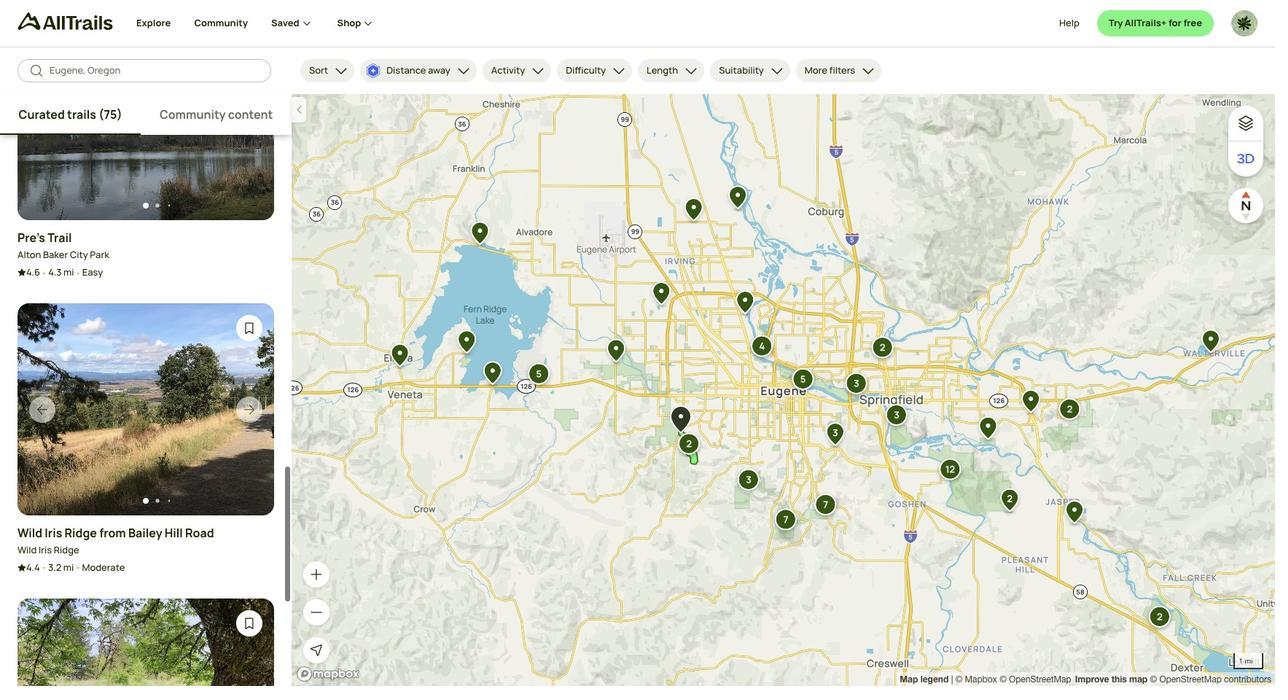 Task type: vqa. For each thing, say whether or not it's contained in the screenshot.
the selected pin image
yes



Task type: describe. For each thing, give the bounding box(es) containing it.
© openstreetmap contributors link
[[1151, 675, 1272, 685]]

· right 3.2
[[77, 561, 79, 574]]

map options image
[[1238, 115, 1255, 132]]

pre's
[[18, 230, 45, 246]]

help link
[[1060, 10, 1080, 36]]

shop link
[[337, 0, 376, 47]]

length button
[[638, 59, 705, 82]]

suitability
[[719, 64, 764, 77]]

navigate next image
[[242, 402, 257, 417]]

4.6 · 4.3 mi · easy
[[26, 266, 103, 279]]

mi for iris
[[63, 561, 74, 574]]

2 wild from the top
[[18, 544, 37, 557]]

community for community
[[194, 16, 248, 29]]

4.3
[[48, 266, 62, 279]]

hill
[[165, 525, 183, 541]]

4.4
[[26, 561, 40, 574]]

city
[[70, 248, 88, 262]]

· left 4.3
[[43, 266, 45, 279]]

alton
[[18, 248, 41, 262]]

community for community content
[[160, 107, 226, 123]]

curated trails (75) tab
[[0, 94, 141, 135]]

navigate previous image
[[35, 402, 50, 417]]

4.4 · 3.2 mi · moderate
[[26, 561, 125, 574]]

try
[[1109, 16, 1124, 29]]

community content
[[160, 107, 273, 123]]

trails
[[67, 107, 96, 123]]

alltrails+
[[1125, 16, 1167, 29]]

road
[[185, 525, 214, 541]]

more filters
[[805, 64, 856, 77]]

· left 3.2
[[43, 561, 45, 574]]

improve this map link
[[1076, 674, 1148, 685]]

for
[[1169, 16, 1182, 29]]

try alltrails+ for free
[[1109, 16, 1203, 29]]

sort
[[309, 64, 328, 77]]

wild iris ridge link
[[18, 544, 79, 558]]

length
[[647, 64, 679, 77]]

baker
[[43, 248, 68, 262]]

improve
[[1076, 674, 1110, 685]]

easy
[[82, 266, 103, 279]]

explore
[[136, 16, 171, 29]]

(75)
[[99, 107, 122, 123]]

shop
[[337, 16, 361, 29]]

difficulty
[[566, 64, 606, 77]]

reset north and pitch image
[[1232, 191, 1261, 220]]

curated
[[19, 107, 65, 123]]

0 vertical spatial iris
[[45, 525, 62, 541]]

trail
[[48, 230, 72, 246]]

moderate
[[82, 561, 125, 574]]

Eugene, Oregon field
[[50, 64, 260, 78]]

mapbox
[[966, 675, 998, 685]]

2 openstreetmap from the left
[[1160, 675, 1222, 685]]

4.6
[[26, 266, 40, 279]]

filters
[[830, 64, 856, 77]]

help
[[1060, 16, 1080, 29]]



Task type: locate. For each thing, give the bounding box(es) containing it.
explore link
[[136, 0, 171, 47]]

community left saved
[[194, 16, 248, 29]]

ridge up 4.4 · 3.2 mi · moderate
[[54, 544, 79, 557]]

add to list image
[[242, 616, 257, 631]]

community inside community content tab
[[160, 107, 226, 123]]

mi right 4.3
[[64, 266, 74, 279]]

© right mapbox
[[1000, 675, 1007, 685]]

community content tab
[[141, 94, 292, 135]]

|
[[952, 675, 954, 685]]

1 © from the left
[[956, 675, 963, 685]]

mi inside 4.4 · 3.2 mi · moderate
[[63, 561, 74, 574]]

close this dialog image
[[1236, 625, 1251, 639]]

1 openstreetmap from the left
[[1010, 675, 1072, 685]]

from
[[99, 525, 126, 541]]

© right map
[[1151, 675, 1158, 685]]

wild
[[18, 525, 42, 541], [18, 544, 37, 557]]

enable 3d map image
[[1238, 150, 1255, 168]]

add to list image
[[242, 321, 257, 336]]

wild up wild iris ridge "link"
[[18, 525, 42, 541]]

3 © from the left
[[1151, 675, 1158, 685]]

openstreetmap right map
[[1160, 675, 1222, 685]]

list
[[900, 673, 1272, 686]]

iris
[[45, 525, 62, 541], [39, 544, 52, 557]]

wild iris ridge from bailey hill road wild iris ridge
[[18, 525, 214, 557]]

free
[[1184, 16, 1203, 29]]

3.2
[[48, 561, 61, 574]]

pre's trail alton baker city park
[[18, 230, 109, 262]]

0 horizontal spatial ©
[[956, 675, 963, 685]]

difficulty button
[[557, 59, 633, 82]]

alltrails link
[[18, 12, 136, 36]]

2 © from the left
[[1000, 675, 1007, 685]]

mi right 1
[[1246, 657, 1253, 665]]

1 vertical spatial iris
[[39, 544, 52, 557]]

tab list containing curated trails (75)
[[0, 94, 292, 135]]

0 vertical spatial mi
[[64, 266, 74, 279]]

1 vertical spatial community
[[160, 107, 226, 123]]

contributors
[[1225, 675, 1272, 685]]

alton baker city park link
[[18, 248, 109, 263]]

away
[[428, 64, 451, 77]]

None search field
[[18, 59, 271, 82]]

alltrails image
[[18, 12, 113, 30]]

legend
[[921, 674, 949, 685]]

© openstreetmap link
[[1000, 675, 1072, 685]]

more
[[805, 64, 828, 77]]

0 horizontal spatial openstreetmap
[[1010, 675, 1072, 685]]

ridge
[[65, 525, 97, 541], [54, 544, 79, 557]]

shop button
[[337, 0, 376, 47]]

ridge left from
[[65, 525, 97, 541]]

wild up 4.4
[[18, 544, 37, 557]]

iris up 3.2
[[39, 544, 52, 557]]

© right "|"
[[956, 675, 963, 685]]

selected pin image
[[666, 401, 697, 440]]

1 mi
[[1240, 657, 1253, 665]]

iris up wild iris ridge "link"
[[45, 525, 62, 541]]

mi
[[64, 266, 74, 279], [63, 561, 74, 574], [1246, 657, 1253, 665]]

2 vertical spatial mi
[[1246, 657, 1253, 665]]

2 horizontal spatial ©
[[1151, 675, 1158, 685]]

mi right 3.2
[[63, 561, 74, 574]]

© mapbox link
[[956, 675, 998, 685]]

tab list
[[0, 94, 292, 135]]

community left content
[[160, 107, 226, 123]]

content
[[228, 107, 273, 123]]

1 horizontal spatial openstreetmap
[[1160, 675, 1222, 685]]

0 vertical spatial ridge
[[65, 525, 97, 541]]

bailey
[[128, 525, 162, 541]]

community link
[[194, 0, 248, 47]]

openstreetmap left improve
[[1010, 675, 1072, 685]]

dialog
[[0, 0, 1276, 686]]

1 wild from the top
[[18, 525, 42, 541]]

1
[[1240, 657, 1244, 665]]

saved link
[[271, 0, 314, 47]]

map legend | © mapbox © openstreetmap improve this map © openstreetmap contributors
[[900, 674, 1272, 685]]

distance
[[387, 64, 426, 77]]

distance away
[[387, 64, 451, 77]]

0 vertical spatial community
[[194, 16, 248, 29]]

openstreetmap
[[1010, 675, 1072, 685], [1160, 675, 1222, 685]]

kendall image
[[1232, 10, 1258, 36]]

zoom map out image
[[309, 605, 324, 620]]

map
[[1130, 674, 1148, 685]]

mi for trail
[[64, 266, 74, 279]]

suitability button
[[711, 59, 791, 82]]

1 vertical spatial wild
[[18, 544, 37, 557]]

community
[[194, 16, 248, 29], [160, 107, 226, 123]]

mi inside 4.6 · 4.3 mi · easy
[[64, 266, 74, 279]]

current location image
[[309, 643, 324, 658]]

more filters button
[[796, 59, 882, 82]]

sort button
[[301, 59, 355, 82]]

park
[[90, 248, 109, 262]]

·
[[43, 266, 45, 279], [77, 266, 79, 279], [43, 561, 45, 574], [77, 561, 79, 574]]

1 vertical spatial ridge
[[54, 544, 79, 557]]

try alltrails+ for free link
[[1098, 10, 1215, 36]]

©
[[956, 675, 963, 685], [1000, 675, 1007, 685], [1151, 675, 1158, 685]]

saved
[[271, 16, 300, 29]]

this
[[1112, 674, 1128, 685]]

curated trails (75)
[[19, 107, 122, 123]]

1 vertical spatial mi
[[63, 561, 74, 574]]

distance away button
[[361, 59, 477, 82]]

1 horizontal spatial ©
[[1000, 675, 1007, 685]]

map legend link
[[900, 674, 952, 685]]

map
[[900, 674, 919, 685]]

zoom map in image
[[309, 568, 324, 582]]

activity
[[491, 64, 525, 77]]

map region
[[292, 94, 1276, 686]]

0 vertical spatial wild
[[18, 525, 42, 541]]

· left easy
[[77, 266, 79, 279]]

saved button
[[271, 0, 337, 47]]

activity button
[[483, 59, 552, 82]]

list containing map legend
[[900, 673, 1272, 686]]



